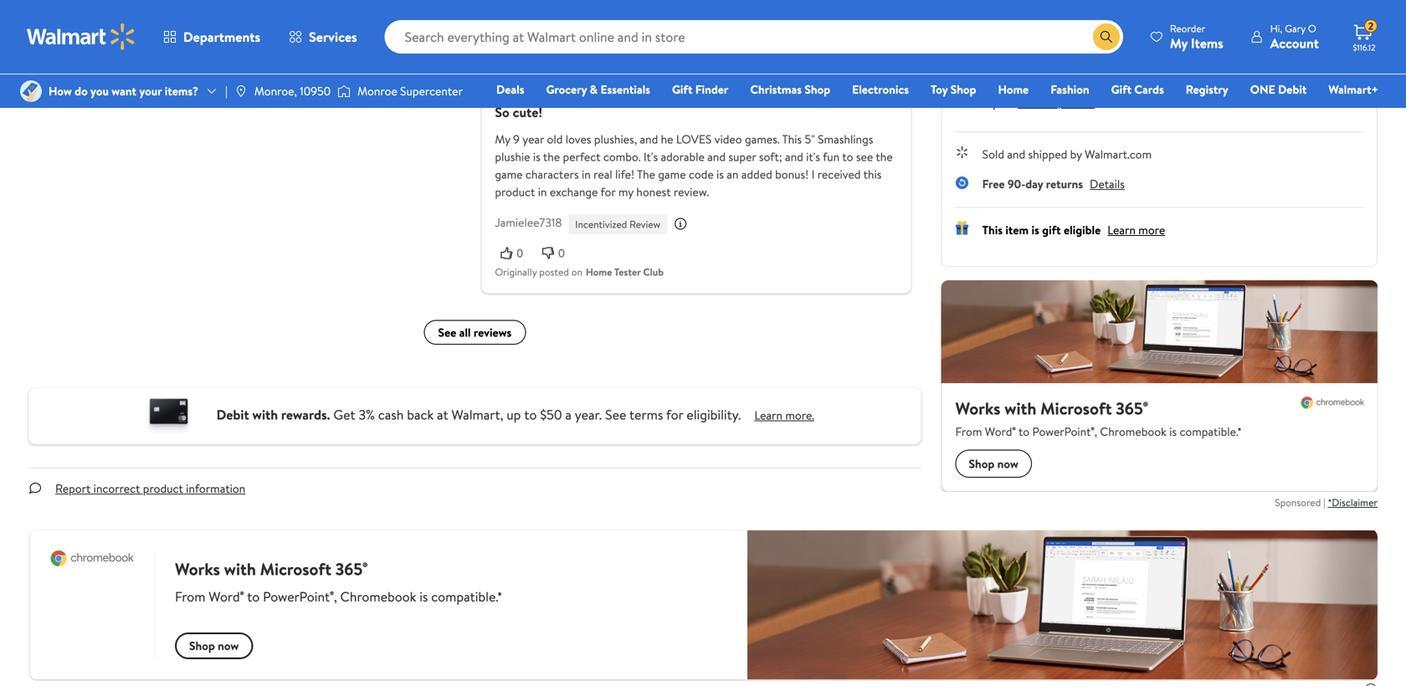 Task type: describe. For each thing, give the bounding box(es) containing it.
0 vertical spatial club
[[193, 67, 214, 81]]

pickup
[[1143, 30, 1177, 46]]

by
[[1070, 146, 1082, 162]]

for inside the 'my 9 year old loves plushies, and he loves video games. this 5" smashlings plushie is the perfect combo. it's adorable and super soft; and it's fun to see the game characters in real life! the game code is an added bonus!  i received this product in exchange for my honest review.'
[[601, 184, 616, 200]]

grocery
[[546, 81, 587, 98]]

2
[[1369, 19, 1374, 33]]

the
[[637, 166, 655, 183]]

1 horizontal spatial posted
[[539, 265, 569, 279]]

all
[[459, 324, 471, 341]]

1 horizontal spatial this
[[983, 222, 1003, 238]]

my 9 year old loves plushies, and he loves video games. this 5" smashlings plushie is the perfect combo. it's adorable and super soft; and it's fun to see the game characters in real life! the game code is an added bonus!  i received this product in exchange for my honest review.
[[495, 131, 893, 200]]

incentivized for sweetpeewee6
[[134, 19, 186, 34]]

reviews
[[474, 324, 512, 341]]

registry link
[[1178, 80, 1236, 98]]

incorrect
[[93, 480, 140, 497]]

incentivized review information image
[[674, 217, 687, 231]]

1 horizontal spatial monroe,
[[1018, 95, 1061, 111]]

learn more.
[[755, 407, 815, 424]]

0 horizontal spatial learn
[[755, 407, 783, 424]]

intent image for delivery image
[[1285, 2, 1311, 29]]

2 vertical spatial to
[[524, 406, 537, 424]]

and up 'bonus!'
[[785, 149, 803, 165]]

to inside the 'my 9 year old loves plushies, and he loves video games. this 5" smashlings plushie is the perfect combo. it's adorable and super soft; and it's fun to see the game characters in real life! the game code is an added bonus!  i received this product in exchange for my honest review.'
[[842, 149, 853, 165]]

arrives
[[990, 46, 1021, 60]]

free 90-day returns details
[[983, 176, 1125, 192]]

sold
[[983, 146, 1005, 162]]

1 horizontal spatial is
[[717, 166, 724, 183]]

free
[[983, 176, 1005, 192]]

eligibility.
[[687, 406, 741, 424]]

gift cards
[[1111, 81, 1164, 98]]

and down video
[[708, 149, 726, 165]]

it's
[[806, 149, 820, 165]]

reorder my items
[[1170, 21, 1224, 52]]

it's
[[644, 149, 658, 165]]

gift cards link
[[1104, 80, 1172, 98]]

year
[[523, 131, 544, 147]]

eligible
[[1064, 222, 1101, 238]]

gift finder
[[672, 81, 729, 98]]

0 horizontal spatial on
[[122, 67, 133, 81]]

arrives dec 21
[[990, 46, 1053, 60]]

cards
[[1135, 81, 1164, 98]]

monroe supercenter
[[358, 83, 463, 99]]

so
[[495, 103, 510, 121]]

year.
[[575, 406, 602, 424]]

delivery to monroe, 10950
[[956, 95, 1095, 111]]

0 vertical spatial originally
[[45, 67, 87, 81]]

grocery & essentials link
[[539, 80, 658, 98]]

one debit card  debit with rewards. get 3% cash back at walmart, up to $50 a year. see terms for eligibility. learn more. element
[[755, 407, 815, 424]]

1 the from the left
[[543, 149, 560, 165]]

o
[[1308, 21, 1317, 36]]

toy shop link
[[923, 80, 984, 98]]

an
[[727, 166, 739, 183]]

9/8/2023
[[857, 72, 898, 86]]

1 vertical spatial in
[[538, 184, 547, 200]]

returns
[[1046, 176, 1083, 192]]

review for jamielee7318
[[630, 217, 661, 232]]

1 horizontal spatial for
[[666, 406, 684, 424]]

21
[[1044, 46, 1053, 60]]

product inside button
[[143, 480, 183, 497]]

old
[[547, 131, 563, 147]]

gift for gift cards
[[1111, 81, 1132, 98]]

at
[[437, 406, 448, 424]]

christmas shop
[[750, 81, 831, 98]]

a
[[565, 406, 572, 424]]

pickup check nearby
[[1130, 30, 1190, 60]]

and right sold
[[1007, 146, 1026, 162]]

up
[[507, 406, 521, 424]]

account
[[1271, 34, 1319, 52]]

1 horizontal spatial learn
[[1108, 222, 1136, 238]]

0 horizontal spatial home
[[136, 67, 162, 81]]

1 vertical spatial originally posted on home tester club
[[495, 265, 664, 279]]

home link
[[991, 80, 1037, 98]]

product inside the 'my 9 year old loves plushies, and he loves video games. this 5" smashlings plushie is the perfect combo. it's adorable and super soft; and it's fun to see the game characters in real life! the game code is an added bonus!  i received this product in exchange for my honest review.'
[[495, 184, 535, 200]]

shop for christmas shop
[[805, 81, 831, 98]]

sponsored | *disclaimer
[[1275, 496, 1378, 510]]

real
[[594, 166, 613, 183]]

games.
[[745, 131, 780, 147]]

1 horizontal spatial home
[[586, 265, 612, 279]]

terms
[[630, 406, 663, 424]]

details
[[1090, 176, 1125, 192]]

he
[[661, 131, 673, 147]]

how do you want your items?
[[49, 83, 198, 99]]

and up it's
[[640, 131, 658, 147]]

ad disclaimer and feedback image
[[1365, 683, 1378, 686]]

*disclaimer
[[1328, 496, 1378, 510]]

3%
[[359, 406, 375, 424]]

toy shop
[[931, 81, 977, 98]]

report incorrect product information button
[[42, 469, 259, 509]]

fashion link
[[1043, 80, 1097, 98]]

review.
[[674, 184, 709, 200]]

one debit
[[1250, 81, 1307, 98]]

more
[[1139, 222, 1165, 238]]

2 vertical spatial is
[[1032, 222, 1040, 238]]

fun
[[823, 149, 840, 165]]

2 the from the left
[[876, 149, 893, 165]]

report
[[55, 480, 91, 497]]

added
[[742, 166, 772, 183]]

electronics
[[852, 81, 909, 98]]

walmart,
[[452, 406, 503, 424]]

learn more button
[[1108, 222, 1165, 238]]

with
[[252, 406, 278, 424]]

fashion
[[1051, 81, 1090, 98]]

how
[[49, 83, 72, 99]]

this inside the 'my 9 year old loves plushies, and he loves video games. this 5" smashlings plushie is the perfect combo. it's adorable and super soft; and it's fun to see the game characters in real life! the game code is an added bonus!  i received this product in exchange for my honest review.'
[[782, 131, 802, 147]]

walmart+ link
[[1321, 80, 1386, 98]]

this
[[864, 166, 882, 183]]

1 vertical spatial |
[[1324, 496, 1326, 510]]

0 horizontal spatial |
[[225, 83, 228, 99]]

toy
[[931, 81, 948, 98]]

gifting made easy image
[[956, 221, 969, 235]]

incentivized review for jamielee7318
[[575, 217, 661, 232]]

one debit link
[[1243, 80, 1315, 98]]

get
[[334, 406, 355, 424]]

home inside home link
[[998, 81, 1029, 98]]

0 vertical spatial see
[[438, 324, 456, 341]]

finder
[[695, 81, 729, 98]]



Task type: locate. For each thing, give the bounding box(es) containing it.
review down honest
[[630, 217, 661, 232]]

sold and shipped by walmart.com
[[983, 146, 1152, 162]]

0 vertical spatial posted
[[90, 67, 119, 81]]

see right year.
[[605, 406, 627, 424]]

shipped
[[1028, 146, 1068, 162]]

0 vertical spatial to
[[1001, 95, 1012, 111]]

2 horizontal spatial is
[[1032, 222, 1040, 238]]

report incorrect product information
[[55, 480, 245, 497]]

perfect
[[563, 149, 601, 165]]

incentivized review down my
[[575, 217, 661, 232]]

you
[[90, 83, 109, 99]]

0 vertical spatial in
[[582, 166, 591, 183]]

Search search field
[[385, 20, 1123, 54]]

debit inside one debit link
[[1278, 81, 1307, 98]]

1 vertical spatial incentivized
[[575, 217, 627, 232]]

1 horizontal spatial 10950
[[1064, 95, 1095, 111]]

day
[[1026, 176, 1043, 192]]

learn left more.
[[755, 407, 783, 424]]

1 horizontal spatial see
[[605, 406, 627, 424]]

debit with rewards. get 3% cash back at walmart, up to $50 a year. see terms for eligibility.
[[216, 406, 741, 424]]

2 shop from the left
[[951, 81, 977, 98]]

0 horizontal spatial the
[[543, 149, 560, 165]]

1 horizontal spatial originally
[[495, 265, 537, 279]]

gift
[[1042, 222, 1061, 238]]

0 horizontal spatial to
[[524, 406, 537, 424]]

arrives dec 21 button
[[956, 0, 1087, 86]]

code
[[689, 166, 714, 183]]

received
[[818, 166, 861, 183]]

club up items?
[[193, 67, 214, 81]]

0 horizontal spatial incentivized review
[[134, 19, 219, 34]]

1 horizontal spatial delivery
[[1277, 30, 1319, 46]]

1 horizontal spatial product
[[495, 184, 535, 200]]

1 horizontal spatial my
[[1170, 34, 1188, 52]]

your
[[139, 83, 162, 99]]

&
[[590, 81, 598, 98]]

2 gift from the left
[[1111, 81, 1132, 98]]

gift left finder
[[672, 81, 693, 98]]

1 vertical spatial my
[[495, 131, 510, 147]]

0 horizontal spatial this
[[782, 131, 802, 147]]

plushie
[[495, 149, 530, 165]]

0 horizontal spatial club
[[193, 67, 214, 81]]

to down the 'arrives'
[[1001, 95, 1012, 111]]

review for sweetpeewee6
[[188, 19, 219, 34]]

1 horizontal spatial originally posted on home tester club
[[495, 265, 664, 279]]

one debit card image
[[135, 395, 203, 438]]

video
[[715, 131, 742, 147]]

0 horizontal spatial see
[[438, 324, 456, 341]]

in left real
[[582, 166, 591, 183]]

hi, gary o account
[[1271, 21, 1319, 52]]

cute!
[[513, 103, 543, 121]]

product up jamielee7318
[[495, 184, 535, 200]]

0 vertical spatial tester
[[165, 67, 191, 81]]

1 horizontal spatial |
[[1324, 496, 1326, 510]]

electronics link
[[845, 80, 917, 98]]

0 button
[[495, 11, 537, 29], [537, 11, 578, 29], [495, 245, 537, 262], [537, 245, 578, 262]]

0 horizontal spatial product
[[143, 480, 183, 497]]

0 vertical spatial on
[[122, 67, 133, 81]]

back
[[407, 406, 434, 424]]

do
[[75, 83, 88, 99]]

1 horizontal spatial in
[[582, 166, 591, 183]]

1 vertical spatial for
[[666, 406, 684, 424]]

my
[[1170, 34, 1188, 52], [495, 131, 510, 147]]

2 horizontal spatial home
[[998, 81, 1029, 98]]

0 horizontal spatial originally posted on home tester club
[[45, 67, 214, 81]]

posted up you
[[90, 67, 119, 81]]

0 horizontal spatial in
[[538, 184, 547, 200]]

review up items?
[[188, 19, 219, 34]]

the up the characters
[[543, 149, 560, 165]]

1 horizontal spatial incentivized
[[575, 217, 627, 232]]

shop right toy
[[951, 81, 977, 98]]

1 vertical spatial club
[[643, 265, 664, 279]]

services button
[[275, 17, 371, 57]]

available
[[1289, 46, 1326, 60]]

see left all
[[438, 324, 456, 341]]

1 vertical spatial see
[[605, 406, 627, 424]]

0 horizontal spatial originally
[[45, 67, 87, 81]]

0 horizontal spatial gift
[[672, 81, 693, 98]]

0 vertical spatial product
[[495, 184, 535, 200]]

1 horizontal spatial the
[[876, 149, 893, 165]]

originally posted on home tester club
[[45, 67, 214, 81], [495, 265, 664, 279]]

0 horizontal spatial debit
[[216, 406, 249, 424]]

debit right one
[[1278, 81, 1307, 98]]

5"
[[805, 131, 815, 147]]

1 horizontal spatial review
[[630, 217, 661, 232]]

0 horizontal spatial 10950
[[300, 83, 331, 99]]

|
[[225, 83, 228, 99], [1324, 496, 1326, 510]]

originally posted on home tester club down jamielee7318
[[495, 265, 664, 279]]

1 vertical spatial delivery
[[956, 95, 998, 111]]

Walmart Site-Wide search field
[[385, 20, 1123, 54]]

want
[[112, 83, 136, 99]]

sponsored
[[1275, 496, 1321, 510]]

posted down jamielee7318
[[539, 265, 569, 279]]

0 horizontal spatial shop
[[805, 81, 831, 98]]

tester up items?
[[165, 67, 191, 81]]

game down 'plushie'
[[495, 166, 523, 183]]

intent image for pickup image
[[1146, 2, 1173, 29]]

search icon image
[[1100, 30, 1113, 44]]

my inside reorder my items
[[1170, 34, 1188, 52]]

0 horizontal spatial review
[[188, 19, 219, 34]]

$50
[[540, 406, 562, 424]]

intent image for shipping image
[[1008, 2, 1035, 29]]

gift inside "link"
[[1111, 81, 1132, 98]]

i
[[812, 166, 815, 183]]

 image for monroe supercenter
[[337, 83, 351, 100]]

monroe, 10950
[[254, 83, 331, 99]]

game down adorable
[[658, 166, 686, 183]]

| right sponsored
[[1324, 496, 1326, 510]]

originally
[[45, 67, 87, 81], [495, 265, 537, 279]]

incentivized for jamielee7318
[[575, 217, 627, 232]]

grocery & essentials
[[546, 81, 650, 98]]

one
[[1250, 81, 1276, 98]]

incentivized review for sweetpeewee6
[[134, 19, 219, 34]]

club down honest
[[643, 265, 664, 279]]

delivery for not
[[1277, 30, 1319, 46]]

10950
[[300, 83, 331, 99], [1064, 95, 1095, 111]]

 image for monroe, 10950
[[234, 85, 248, 98]]

1 shop from the left
[[805, 81, 831, 98]]

game
[[495, 166, 523, 183], [658, 166, 686, 183]]

 image
[[337, 83, 351, 100], [234, 85, 248, 98]]

originally up how on the top left of page
[[45, 67, 87, 81]]

| right items?
[[225, 83, 228, 99]]

1 horizontal spatial game
[[658, 166, 686, 183]]

1 vertical spatial on
[[572, 265, 583, 279]]

for left my
[[601, 184, 616, 200]]

1 vertical spatial this
[[983, 222, 1003, 238]]

see all reviews link
[[424, 320, 526, 345]]

0 vertical spatial this
[[782, 131, 802, 147]]

smashlings
[[818, 131, 874, 147]]

0 horizontal spatial  image
[[234, 85, 248, 98]]

gift inside "link"
[[672, 81, 693, 98]]

 image left monroe
[[337, 83, 351, 100]]

0 vertical spatial |
[[225, 83, 228, 99]]

to right up
[[524, 406, 537, 424]]

my
[[619, 184, 634, 200]]

walmart image
[[27, 23, 136, 50]]

item
[[1006, 222, 1029, 238]]

gary
[[1285, 21, 1306, 36]]

0 vertical spatial incentivized review
[[134, 19, 219, 34]]

in down the characters
[[538, 184, 547, 200]]

1 horizontal spatial tester
[[614, 265, 641, 279]]

10950 down services dropdown button
[[300, 83, 331, 99]]

2 game from the left
[[658, 166, 686, 183]]

on up the want
[[122, 67, 133, 81]]

exchange
[[550, 184, 598, 200]]

0 horizontal spatial monroe,
[[254, 83, 297, 99]]

walmart.com
[[1085, 146, 1152, 162]]

my inside the 'my 9 year old loves plushies, and he loves video games. this 5" smashlings plushie is the perfect combo. it's adorable and super soft; and it's fun to see the game characters in real life! the game code is an added bonus!  i received this product in exchange for my honest review.'
[[495, 131, 510, 147]]

0 horizontal spatial incentivized
[[134, 19, 186, 34]]

gift left cards
[[1111, 81, 1132, 98]]

product right the incorrect
[[143, 480, 183, 497]]

see all reviews
[[438, 324, 512, 341]]

0 horizontal spatial tester
[[165, 67, 191, 81]]

1 horizontal spatial  image
[[337, 83, 351, 100]]

walmart+
[[1329, 81, 1379, 98]]

services
[[309, 28, 357, 46]]

essentials
[[601, 81, 650, 98]]

1 vertical spatial product
[[143, 480, 183, 497]]

soft;
[[759, 149, 782, 165]]

honest
[[636, 184, 671, 200]]

dec
[[1024, 46, 1041, 60]]

1 horizontal spatial shop
[[951, 81, 977, 98]]

0 vertical spatial originally posted on home tester club
[[45, 67, 214, 81]]

0 horizontal spatial game
[[495, 166, 523, 183]]

on down exchange
[[572, 265, 583, 279]]

0 vertical spatial learn
[[1108, 222, 1136, 238]]

incentivized up the your
[[134, 19, 186, 34]]

1 vertical spatial review
[[630, 217, 661, 232]]

and
[[640, 131, 658, 147], [1007, 146, 1026, 162], [708, 149, 726, 165], [785, 149, 803, 165]]

1 vertical spatial posted
[[539, 265, 569, 279]]

learn left more
[[1108, 222, 1136, 238]]

incentivized review up items?
[[134, 19, 219, 34]]

1 vertical spatial is
[[717, 166, 724, 183]]

0 horizontal spatial delivery
[[956, 95, 998, 111]]

1 game from the left
[[495, 166, 523, 183]]

debit left with
[[216, 406, 249, 424]]

1 horizontal spatial incentivized review
[[575, 217, 661, 232]]

is
[[533, 149, 541, 165], [717, 166, 724, 183], [1032, 222, 1040, 238]]

this
[[782, 131, 802, 147], [983, 222, 1003, 238]]

to
[[1001, 95, 1012, 111], [842, 149, 853, 165], [524, 406, 537, 424]]

so cute!
[[495, 103, 543, 121]]

 image
[[20, 80, 42, 102]]

0 horizontal spatial is
[[533, 149, 541, 165]]

1 vertical spatial to
[[842, 149, 853, 165]]

0 horizontal spatial my
[[495, 131, 510, 147]]

1 gift from the left
[[672, 81, 693, 98]]

see
[[438, 324, 456, 341], [605, 406, 627, 424]]

2 horizontal spatial to
[[1001, 95, 1012, 111]]

 image left monroe, 10950
[[234, 85, 248, 98]]

gift for gift finder
[[672, 81, 693, 98]]

1 vertical spatial originally
[[495, 265, 537, 279]]

1 vertical spatial tester
[[614, 265, 641, 279]]

1 horizontal spatial gift
[[1111, 81, 1132, 98]]

0 vertical spatial incentivized
[[134, 19, 186, 34]]

is down 'year'
[[533, 149, 541, 165]]

0 horizontal spatial posted
[[90, 67, 119, 81]]

0 vertical spatial for
[[601, 184, 616, 200]]

the right see
[[876, 149, 893, 165]]

see
[[856, 149, 873, 165]]

is left 'an'
[[717, 166, 724, 183]]

0 vertical spatial delivery
[[1277, 30, 1319, 46]]

loves
[[676, 131, 712, 147]]

tester down my
[[614, 265, 641, 279]]

10950 up by
[[1064, 95, 1095, 111]]

originally posted on home tester club up the want
[[45, 67, 214, 81]]

1 vertical spatial incentivized review
[[575, 217, 661, 232]]

delivery for to
[[956, 95, 998, 111]]

$116.12
[[1353, 42, 1376, 53]]

christmas shop link
[[743, 80, 838, 98]]

departments
[[183, 28, 260, 46]]

shop right the christmas
[[805, 81, 831, 98]]

to right fun
[[842, 149, 853, 165]]

1 horizontal spatial debit
[[1278, 81, 1307, 98]]

items?
[[165, 83, 198, 99]]

0 vertical spatial is
[[533, 149, 541, 165]]

for right terms
[[666, 406, 684, 424]]

super
[[729, 149, 756, 165]]

90-
[[1008, 176, 1026, 192]]

*disclaimer button
[[1328, 496, 1378, 510]]

delivery inside delivery not available
[[1277, 30, 1319, 46]]

incentivized
[[134, 19, 186, 34], [575, 217, 627, 232]]

0 vertical spatial review
[[188, 19, 219, 34]]

1 horizontal spatial on
[[572, 265, 583, 279]]

incentivized down my
[[575, 217, 627, 232]]

shop for toy shop
[[951, 81, 977, 98]]

on
[[122, 67, 133, 81], [572, 265, 583, 279]]

sweetpeewee6
[[45, 16, 121, 33]]

1 horizontal spatial to
[[842, 149, 853, 165]]

supercenter
[[400, 83, 463, 99]]

this left '5"'
[[782, 131, 802, 147]]

originally down jamielee7318
[[495, 265, 537, 279]]

1 horizontal spatial club
[[643, 265, 664, 279]]

this left item
[[983, 222, 1003, 238]]

is left gift
[[1032, 222, 1040, 238]]

information
[[186, 480, 245, 497]]

club
[[193, 67, 214, 81], [643, 265, 664, 279]]

1 vertical spatial learn
[[755, 407, 783, 424]]



Task type: vqa. For each thing, say whether or not it's contained in the screenshot.
$135.88
no



